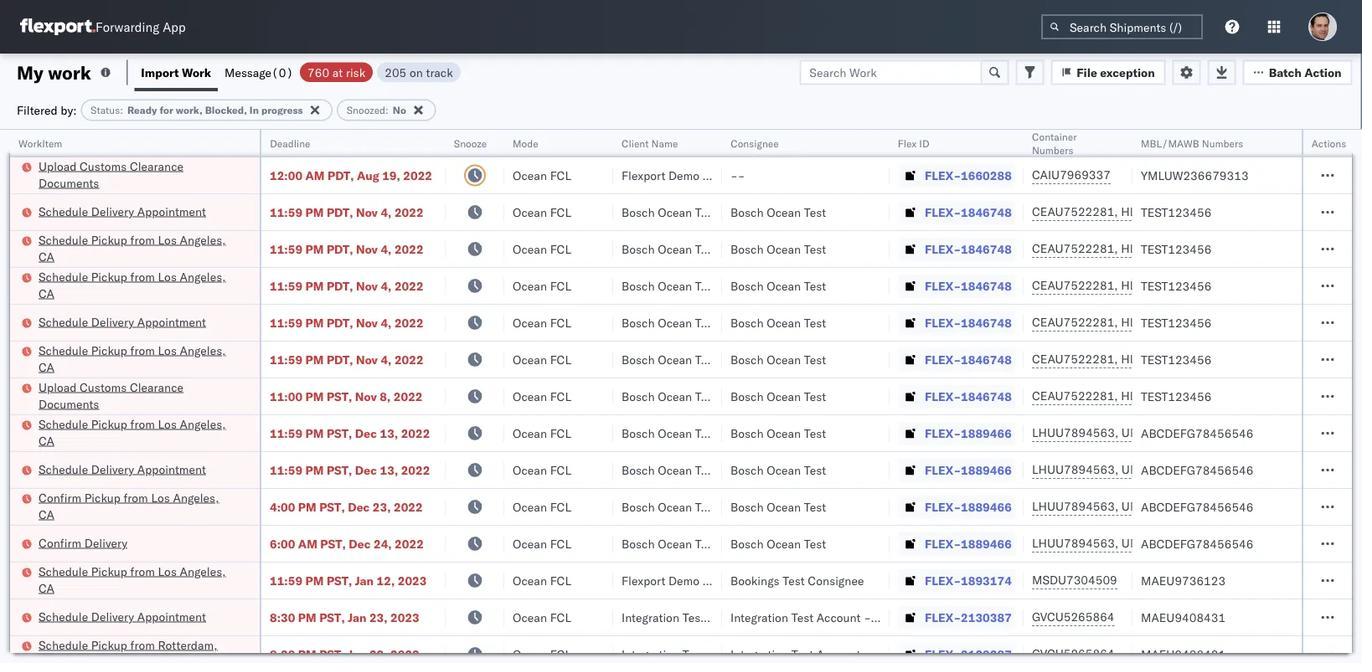 Task type: vqa. For each thing, say whether or not it's contained in the screenshot.
PST, for 'Upload Customs Clearance Documents' link related to 11:00 PM PST, Nov 8, 2022
yes



Task type: describe. For each thing, give the bounding box(es) containing it.
ocean fcl for confirm pickup from los angeles, ca button
[[513, 500, 572, 515]]

schedule pickup from los angeles, ca link for 2nd schedule pickup from los angeles, ca button from the top of the page
[[39, 269, 238, 302]]

batch action
[[1270, 65, 1342, 80]]

flexport for bookings test consignee
[[622, 574, 666, 588]]

filtered by:
[[17, 103, 77, 117]]

op
[[1351, 137, 1363, 150]]

1 schedule from the top
[[39, 204, 88, 219]]

5 11:59 pm pdt, nov 4, 2022 from the top
[[270, 352, 424, 367]]

1893174
[[961, 574, 1012, 588]]

flex- for 'schedule pickup from rotterdam, netherlands' button
[[925, 647, 961, 662]]

status : ready for work, blocked, in progress
[[91, 104, 303, 117]]

container numbers
[[1033, 130, 1077, 156]]

fcl for upload customs clearance documents button corresponding to 12:00 am pdt, aug 19, 2022
[[550, 168, 572, 183]]

pm for 4th schedule pickup from los angeles, ca button from the top
[[306, 426, 324, 441]]

ceau7522281, hlxu6269489, hlxu8034992 for 11:59 pm pdt, nov 4, 2022 schedule delivery appointment button
[[1033, 315, 1293, 330]]

1 schedule pickup from los angeles, ca button from the top
[[39, 232, 238, 267]]

jan for rotterdam,
[[348, 647, 367, 662]]

4 lhuu7894563, uetu5238478 from the top
[[1033, 536, 1204, 551]]

9 schedule from the top
[[39, 610, 88, 624]]

1 vertical spatial 23,
[[370, 611, 388, 625]]

no
[[393, 104, 406, 117]]

pst, for confirm pickup from los angeles, ca link
[[320, 500, 345, 515]]

ocean fcl for schedule delivery appointment button for 11:59 pm pst, dec 13, 2022
[[513, 463, 572, 478]]

confirm delivery link
[[39, 535, 127, 552]]

4 4, from the top
[[381, 316, 392, 330]]

ready
[[127, 104, 157, 117]]

appointment for 8:30 pm pst, jan 23, 2023
[[137, 610, 206, 624]]

flex- for schedule delivery appointment button for 8:30 pm pst, jan 23, 2023
[[925, 611, 961, 625]]

mbl/mawb numbers
[[1142, 137, 1244, 150]]

3 resize handle column header from the left
[[484, 130, 505, 664]]

resize handle column header for deadline
[[426, 130, 446, 664]]

ceau7522281, hlxu6269489, hlxu8034992 for 1st schedule pickup from los angeles, ca button from the top of the page
[[1033, 241, 1293, 256]]

1 schedule delivery appointment button from the top
[[39, 203, 206, 222]]

lagerfeld for schedule pickup from rotterdam, netherlands
[[899, 647, 949, 662]]

3 11:59 pm pdt, nov 4, 2022 from the top
[[270, 279, 424, 293]]

in
[[250, 104, 259, 117]]

schedule pickup from rotterdam, netherlands button
[[39, 637, 238, 664]]

test123456 for 11:59 pm pdt, nov 4, 2022 schedule delivery appointment button
[[1142, 316, 1212, 330]]

23, for los
[[373, 500, 391, 515]]

abcdefg78456546 for schedule pickup from los angeles, ca
[[1142, 426, 1254, 441]]

3 schedule from the top
[[39, 269, 88, 284]]

8:30 for schedule pickup from rotterdam, netherlands
[[270, 647, 295, 662]]

gvcu5265864 for schedule delivery appointment
[[1033, 610, 1115, 625]]

deadline button
[[262, 133, 429, 150]]

delivery for 11:59 pm pst, dec 13, 2022
[[91, 462, 134, 477]]

flex- for confirm pickup from los angeles, ca button
[[925, 500, 961, 515]]

client
[[622, 137, 649, 150]]

import work button
[[134, 54, 218, 91]]

rotterdam,
[[158, 638, 218, 653]]

track
[[426, 65, 453, 80]]

deadline
[[270, 137, 310, 150]]

from for schedule pickup from los angeles, ca 'link' associated with 3rd schedule pickup from los angeles, ca button from the bottom of the page
[[130, 343, 155, 358]]

import
[[141, 65, 179, 80]]

pm for 11:00 pm pst, nov 8, 2022's upload customs clearance documents button
[[306, 389, 324, 404]]

from for schedule pickup from los angeles, ca 'link' for 2nd schedule pickup from los angeles, ca button from the top of the page
[[130, 269, 155, 284]]

2130387 for schedule delivery appointment
[[961, 611, 1012, 625]]

pickup for 2nd schedule pickup from los angeles, ca button from the top of the page
[[91, 269, 127, 284]]

ceau7522281, hlxu6269489, hlxu8034992 for 2nd schedule pickup from los angeles, ca button from the top of the page
[[1033, 278, 1293, 293]]

confirm delivery
[[39, 536, 127, 551]]

2 flex- from the top
[[925, 205, 961, 220]]

confirm pickup from los angeles, ca
[[39, 491, 219, 522]]

23, for rotterdam,
[[370, 647, 388, 662]]

integration for schedule pickup from rotterdam, netherlands
[[731, 647, 789, 662]]

exception
[[1101, 65, 1156, 80]]

1 schedule delivery appointment from the top
[[39, 204, 206, 219]]

flex- for 3rd schedule pickup from los angeles, ca button from the bottom of the page
[[925, 352, 961, 367]]

ocean fcl for 11:59 pm pdt, nov 4, 2022 schedule delivery appointment button
[[513, 316, 572, 330]]

12:00
[[270, 168, 303, 183]]

schedule pickup from los angeles, ca for 1st schedule pickup from los angeles, ca button from the top of the page's schedule pickup from los angeles, ca 'link'
[[39, 233, 226, 264]]

mbl/mawb numbers button
[[1133, 133, 1326, 150]]

status
[[91, 104, 120, 117]]

schedule pickup from los angeles, ca for schedule pickup from los angeles, ca 'link' associated with 3rd schedule pickup from los angeles, ca button from the bottom of the page
[[39, 343, 226, 375]]

hlxu8034992 for 11:59 pm pdt, nov 4, 2022's schedule delivery appointment 'link'
[[1211, 315, 1293, 330]]

forwarding
[[96, 19, 159, 35]]

aug
[[357, 168, 379, 183]]

caiu7969337
[[1033, 168, 1111, 182]]

at
[[333, 65, 343, 80]]

confirm delivery button
[[39, 535, 127, 554]]

netherlands
[[39, 655, 104, 664]]

schedule pickup from rotterdam, netherlands link
[[39, 637, 238, 664]]

filtered
[[17, 103, 58, 117]]

workitem button
[[10, 133, 243, 150]]

pst, for schedule pickup from rotterdam, netherlands link
[[320, 647, 345, 662]]

los for confirm pickup from los angeles, ca button
[[151, 491, 170, 505]]

name
[[652, 137, 678, 150]]

4 ceau7522281, from the top
[[1033, 315, 1119, 330]]

om for ceau7522281, hlxu6269489, hlxu8034992
[[1351, 279, 1363, 293]]

6 schedule from the top
[[39, 417, 88, 432]]

4 flex-1889466 from the top
[[925, 537, 1012, 552]]

abcdefg78456546 for confirm pickup from los angeles, ca
[[1142, 500, 1254, 515]]

4 abcdefg78456546 from the top
[[1142, 537, 1254, 552]]

1846748 for 11:59 pm pdt, nov 4, 2022 schedule delivery appointment button
[[961, 316, 1012, 330]]

fcl for 11:00 pm pst, nov 8, 2022's upload customs clearance documents button
[[550, 389, 572, 404]]

delivery inside 'confirm delivery' "link"
[[84, 536, 127, 551]]

confirm pickup from los angeles, ca link
[[39, 490, 238, 523]]

for
[[160, 104, 173, 117]]

fcl for 5th schedule pickup from los angeles, ca button from the top of the page
[[550, 574, 572, 588]]

resize handle column header for flex id
[[1004, 130, 1024, 664]]

--
[[731, 168, 745, 183]]

6:00 am pst, dec 24, 2022
[[270, 537, 424, 552]]

4 1889466 from the top
[[961, 537, 1012, 552]]

ocean fcl for schedule delivery appointment button for 8:30 pm pst, jan 23, 2023
[[513, 611, 572, 625]]

forwarding app link
[[20, 18, 186, 35]]

5 schedule from the top
[[39, 343, 88, 358]]

jae
[[1351, 611, 1363, 625]]

from for confirm pickup from los angeles, ca link
[[124, 491, 148, 505]]

dec for schedule delivery appointment
[[355, 463, 377, 478]]

3 schedule pickup from los angeles, ca button from the top
[[39, 342, 238, 378]]

1 11:59 from the top
[[270, 205, 303, 220]]

ocean fcl for 11:00 pm pst, nov 8, 2022's upload customs clearance documents button
[[513, 389, 572, 404]]

1 appointment from the top
[[137, 204, 206, 219]]

2 ocean fcl from the top
[[513, 205, 572, 220]]

(0)
[[272, 65, 293, 80]]

snoozed : no
[[347, 104, 406, 117]]

maeu9736123
[[1142, 574, 1226, 588]]

3 4, from the top
[[381, 279, 392, 293]]

ocean fcl for 3rd schedule pickup from los angeles, ca button from the bottom of the page
[[513, 352, 572, 367]]

1846748 for 2nd schedule pickup from los angeles, ca button from the top of the page
[[961, 279, 1012, 293]]

19,
[[382, 168, 401, 183]]

8,
[[380, 389, 391, 404]]

2022 for confirm pickup from los angeles, ca button
[[394, 500, 423, 515]]

fcl for confirm pickup from los angeles, ca button
[[550, 500, 572, 515]]

work
[[182, 65, 211, 80]]

1 11:59 pm pdt, nov 4, 2022 from the top
[[270, 205, 424, 220]]

my work
[[17, 61, 91, 84]]

2130387 for schedule pickup from rotterdam, netherlands
[[961, 647, 1012, 662]]

4 11:59 pm pdt, nov 4, 2022 from the top
[[270, 316, 424, 330]]

mode
[[513, 137, 539, 150]]

6 ceau7522281, from the top
[[1033, 389, 1119, 404]]

schedule delivery appointment for 11:59 pm pdt, nov 4, 2022
[[39, 315, 206, 329]]

batch action button
[[1244, 60, 1353, 85]]

lhuu7894563, for schedule delivery appointment
[[1033, 463, 1119, 477]]

fcl for 'schedule pickup from rotterdam, netherlands' button
[[550, 647, 572, 662]]

11 ocean fcl from the top
[[513, 537, 572, 552]]

customs for 12:00 am pdt, aug 19, 2022
[[80, 159, 127, 173]]

8 schedule from the top
[[39, 565, 88, 579]]

file
[[1077, 65, 1098, 80]]

nov for 11:00 pm pst, nov 8, 2022's upload customs clearance documents button
[[355, 389, 377, 404]]

1 1846748 from the top
[[961, 205, 1012, 220]]

schedule delivery appointment link for 8:30 pm pst, jan 23, 2023
[[39, 609, 206, 626]]

msdu7304509
[[1033, 573, 1118, 588]]

2 schedule from the top
[[39, 233, 88, 247]]

blocked,
[[205, 104, 247, 117]]

5 ceau7522281, from the top
[[1033, 352, 1119, 367]]

snooze
[[454, 137, 487, 150]]

flexport. image
[[20, 18, 96, 35]]

205
[[385, 65, 407, 80]]

2 4, from the top
[[381, 242, 392, 256]]

pst, for schedule pickup from los angeles, ca 'link' for 5th schedule pickup from los angeles, ca button from the top of the page
[[327, 574, 352, 588]]

my
[[17, 61, 43, 84]]

5 4, from the top
[[381, 352, 392, 367]]

flex
[[899, 137, 917, 150]]

schedule inside schedule pickup from rotterdam, netherlands
[[39, 638, 88, 653]]

4 lhuu7894563, from the top
[[1033, 536, 1119, 551]]

4 schedule from the top
[[39, 315, 88, 329]]

2 11:59 pm pdt, nov 4, 2022 from the top
[[270, 242, 424, 256]]

11 fcl from the top
[[550, 537, 572, 552]]

flex-2130387 for schedule pickup from rotterdam, netherlands
[[925, 647, 1012, 662]]

progress
[[261, 104, 303, 117]]

message
[[225, 65, 272, 80]]

11:00 pm pst, nov 8, 2022
[[270, 389, 423, 404]]

1889466 for schedule pickup from los angeles, ca
[[961, 426, 1012, 441]]

upload customs clearance documents for 12:00 am pdt, aug 19, 2022
[[39, 159, 184, 190]]

1660288
[[961, 168, 1012, 183]]

pdt, for 2nd schedule pickup from los angeles, ca button from the top of the page
[[327, 279, 353, 293]]

nov for 2nd schedule pickup from los angeles, ca button from the top of the page
[[356, 279, 378, 293]]

action
[[1305, 65, 1342, 80]]

2022 for 4th schedule pickup from los angeles, ca button from the top
[[401, 426, 430, 441]]

work,
[[176, 104, 203, 117]]

message (0)
[[225, 65, 293, 80]]

abcdefg78456546 for schedule delivery appointment
[[1142, 463, 1254, 478]]

resize handle column header for consignee
[[870, 130, 890, 664]]

dec left 24,
[[349, 537, 371, 552]]

11:59 for 3rd schedule pickup from los angeles, ca button from the bottom of the page
[[270, 352, 303, 367]]

4 uetu5238478 from the top
[[1122, 536, 1204, 551]]

from for schedule pickup from los angeles, ca 'link' corresponding to 4th schedule pickup from los angeles, ca button from the top
[[130, 417, 155, 432]]

6 hlxu8034992 from the top
[[1211, 389, 1293, 404]]

ocean fcl for 2nd schedule pickup from los angeles, ca button from the top of the page
[[513, 279, 572, 293]]

am for pst,
[[298, 537, 318, 552]]

11 flex- from the top
[[925, 537, 961, 552]]

7 schedule from the top
[[39, 462, 88, 477]]

1 test123456 from the top
[[1142, 205, 1212, 220]]

delivery for 11:59 pm pdt, nov 4, 2022
[[91, 315, 134, 329]]

1 4, from the top
[[381, 205, 392, 220]]

11:00
[[270, 389, 303, 404]]

5 schedule pickup from los angeles, ca button from the top
[[39, 564, 238, 599]]

dec for confirm pickup from los angeles, ca
[[348, 500, 370, 515]]

forwarding app
[[96, 19, 186, 35]]

1 hlxu6269489, from the top
[[1122, 205, 1207, 219]]

8:30 for schedule delivery appointment
[[270, 611, 295, 625]]

lhuu7894563, uetu5238478 for confirm pickup from los angeles, ca
[[1033, 500, 1204, 514]]

10 resize handle column header from the left
[[1333, 130, 1353, 664]]

ymluw236679313
[[1142, 168, 1249, 183]]

los for 2nd schedule pickup from los angeles, ca button from the top of the page
[[158, 269, 177, 284]]

ocean fcl for 4th schedule pickup from los angeles, ca button from the top
[[513, 426, 572, 441]]

pm for 5th schedule pickup from los angeles, ca button from the top of the page
[[306, 574, 324, 588]]



Task type: locate. For each thing, give the bounding box(es) containing it.
ocean fcl for 5th schedule pickup from los angeles, ca button from the top of the page
[[513, 574, 572, 588]]

3 schedule delivery appointment link from the top
[[39, 461, 206, 478]]

los inside confirm pickup from los angeles, ca
[[151, 491, 170, 505]]

1 flexport from the top
[[622, 168, 666, 183]]

consignee button
[[722, 133, 873, 150]]

1 vertical spatial karl
[[875, 647, 896, 662]]

3 ceau7522281, from the top
[[1033, 278, 1119, 293]]

2 ceau7522281, from the top
[[1033, 241, 1119, 256]]

flexport demo consignee for -
[[622, 168, 759, 183]]

import work
[[141, 65, 211, 80]]

8:30 pm pst, jan 23, 2023 for schedule pickup from rotterdam, netherlands
[[270, 647, 420, 662]]

2 8:30 pm pst, jan 23, 2023 from the top
[[270, 647, 420, 662]]

6 resize handle column header from the left
[[870, 130, 890, 664]]

schedule pickup from los angeles, ca for schedule pickup from los angeles, ca 'link' for 5th schedule pickup from los angeles, ca button from the top of the page
[[39, 565, 226, 596]]

: left ready
[[120, 104, 123, 117]]

8 resize handle column header from the left
[[1113, 130, 1133, 664]]

flex- for 1st schedule pickup from los angeles, ca button from the top of the page
[[925, 242, 961, 256]]

1 vertical spatial 11:59 pm pst, dec 13, 2022
[[270, 463, 430, 478]]

consignee
[[731, 137, 779, 150], [703, 168, 759, 183], [703, 574, 759, 588], [808, 574, 865, 588]]

on
[[410, 65, 423, 80]]

1 vertical spatial lagerfeld
[[899, 647, 949, 662]]

numbers inside 'container numbers'
[[1033, 144, 1074, 156]]

1 8:30 from the top
[[270, 611, 295, 625]]

1 vertical spatial flex-2130387
[[925, 647, 1012, 662]]

flex-2130387
[[925, 611, 1012, 625], [925, 647, 1012, 662]]

12 ocean fcl from the top
[[513, 574, 572, 588]]

0 vertical spatial flexport demo consignee
[[622, 168, 759, 183]]

pm for 11:59 pm pdt, nov 4, 2022 schedule delivery appointment button
[[306, 316, 324, 330]]

2022
[[403, 168, 433, 183], [395, 205, 424, 220], [395, 242, 424, 256], [395, 279, 424, 293], [395, 316, 424, 330], [395, 352, 424, 367], [394, 389, 423, 404], [401, 426, 430, 441], [401, 463, 430, 478], [394, 500, 423, 515], [395, 537, 424, 552]]

upload customs clearance documents link for 11:00 pm pst, nov 8, 2022
[[39, 379, 238, 413]]

mbl/mawb
[[1142, 137, 1200, 150]]

om
[[1351, 279, 1363, 293], [1351, 500, 1363, 515]]

1 vertical spatial upload customs clearance documents button
[[39, 379, 238, 414]]

2 clearance from the top
[[130, 380, 184, 395]]

12,
[[377, 574, 395, 588]]

1 upload customs clearance documents from the top
[[39, 159, 184, 190]]

1 vertical spatial upload customs clearance documents link
[[39, 379, 238, 413]]

los for 3rd schedule pickup from los angeles, ca button from the bottom of the page
[[158, 343, 177, 358]]

1889466
[[961, 426, 1012, 441], [961, 463, 1012, 478], [961, 500, 1012, 515], [961, 537, 1012, 552]]

dec up "6:00 am pst, dec 24, 2022"
[[348, 500, 370, 515]]

1 vertical spatial jan
[[348, 611, 367, 625]]

jan for los
[[355, 574, 374, 588]]

1 schedule delivery appointment link from the top
[[39, 203, 206, 220]]

760
[[308, 65, 329, 80]]

3 schedule delivery appointment from the top
[[39, 462, 206, 477]]

1 account from the top
[[817, 611, 861, 625]]

1846748 for 11:00 pm pst, nov 8, 2022's upload customs clearance documents button
[[961, 389, 1012, 404]]

8 fcl from the top
[[550, 426, 572, 441]]

4:00
[[270, 500, 295, 515]]

6 ca from the top
[[39, 581, 54, 596]]

container
[[1033, 130, 1077, 143]]

205 on track
[[385, 65, 453, 80]]

resize handle column header
[[240, 130, 260, 664], [426, 130, 446, 664], [484, 130, 505, 664], [593, 130, 614, 664], [702, 130, 722, 664], [870, 130, 890, 664], [1004, 130, 1024, 664], [1113, 130, 1133, 664], [1323, 130, 1343, 664], [1333, 130, 1353, 664]]

1889466 for confirm pickup from los angeles, ca
[[961, 500, 1012, 515]]

1 vertical spatial clearance
[[130, 380, 184, 395]]

am right the 6:00
[[298, 537, 318, 552]]

0 vertical spatial 13,
[[380, 426, 398, 441]]

6 test123456 from the top
[[1142, 389, 1212, 404]]

2 hlxu6269489, from the top
[[1122, 241, 1207, 256]]

5 hlxu6269489, from the top
[[1122, 352, 1207, 367]]

account
[[817, 611, 861, 625], [817, 647, 861, 662]]

5 flex- from the top
[[925, 316, 961, 330]]

ocean fcl for 'schedule pickup from rotterdam, netherlands' button
[[513, 647, 572, 662]]

demo
[[669, 168, 700, 183], [669, 574, 700, 588]]

10 flex- from the top
[[925, 500, 961, 515]]

numbers down container
[[1033, 144, 1074, 156]]

maeu9408431
[[1142, 611, 1226, 625], [1142, 647, 1226, 662]]

4 11:59 from the top
[[270, 316, 303, 330]]

flex id button
[[890, 133, 1007, 150]]

2 8:30 from the top
[[270, 647, 295, 662]]

los
[[158, 233, 177, 247], [158, 269, 177, 284], [158, 343, 177, 358], [158, 417, 177, 432], [151, 491, 170, 505], [158, 565, 177, 579]]

from
[[130, 233, 155, 247], [130, 269, 155, 284], [130, 343, 155, 358], [130, 417, 155, 432], [124, 491, 148, 505], [130, 565, 155, 579], [130, 638, 155, 653]]

client name button
[[614, 133, 706, 150]]

11:59 for 1st schedule pickup from los angeles, ca button from the top of the page
[[270, 242, 303, 256]]

1 vertical spatial gvcu5265864
[[1033, 647, 1115, 662]]

12 flex- from the top
[[925, 574, 961, 588]]

2 lhuu7894563, from the top
[[1033, 463, 1119, 477]]

3 hlxu6269489, from the top
[[1122, 278, 1207, 293]]

1 ceau7522281, hlxu6269489, hlxu8034992 from the top
[[1033, 205, 1293, 219]]

id
[[920, 137, 930, 150]]

ca inside confirm pickup from los angeles, ca
[[39, 508, 54, 522]]

file exception
[[1077, 65, 1156, 80]]

2 lhuu7894563, uetu5238478 from the top
[[1033, 463, 1204, 477]]

0 vertical spatial documents
[[39, 176, 99, 190]]

batch
[[1270, 65, 1302, 80]]

angeles, inside confirm pickup from los angeles, ca
[[173, 491, 219, 505]]

flex-1889466 button
[[899, 422, 1016, 445], [899, 422, 1016, 445], [899, 459, 1016, 482], [899, 459, 1016, 482], [899, 496, 1016, 519], [899, 496, 1016, 519], [899, 533, 1016, 556], [899, 533, 1016, 556]]

13, up 4:00 pm pst, dec 23, 2022
[[380, 463, 398, 478]]

2022 for schedule delivery appointment button for 11:59 pm pst, dec 13, 2022
[[401, 463, 430, 478]]

ca for 1st schedule pickup from los angeles, ca button from the top of the page's schedule pickup from los angeles, ca 'link'
[[39, 249, 54, 264]]

confirm inside "link"
[[39, 536, 81, 551]]

2 gvcu5265864 from the top
[[1033, 647, 1115, 662]]

schedule pickup from los angeles, ca link for 3rd schedule pickup from los angeles, ca button from the bottom of the page
[[39, 342, 238, 376]]

flex-1846748
[[925, 205, 1012, 220], [925, 242, 1012, 256], [925, 279, 1012, 293], [925, 316, 1012, 330], [925, 352, 1012, 367], [925, 389, 1012, 404]]

1 vertical spatial confirm
[[39, 536, 81, 551]]

app
[[163, 19, 186, 35]]

confirm for confirm pickup from los angeles, ca
[[39, 491, 81, 505]]

snoozed
[[347, 104, 386, 117]]

1 om from the top
[[1351, 279, 1363, 293]]

dec up 4:00 pm pst, dec 23, 2022
[[355, 463, 377, 478]]

: left "no"
[[386, 104, 389, 117]]

appointment for 11:59 pm pdt, nov 4, 2022
[[137, 315, 206, 329]]

13, for schedule delivery appointment
[[380, 463, 398, 478]]

test123456 for 3rd schedule pickup from los angeles, ca button from the bottom of the page
[[1142, 352, 1212, 367]]

0 vertical spatial om
[[1351, 279, 1363, 293]]

760 at risk
[[308, 65, 366, 80]]

documents for 12:00
[[39, 176, 99, 190]]

6 flex- from the top
[[925, 352, 961, 367]]

pm for confirm pickup from los angeles, ca button
[[298, 500, 317, 515]]

flex- for 4th schedule pickup from los angeles, ca button from the top
[[925, 426, 961, 441]]

3 abcdefg78456546 from the top
[[1142, 500, 1254, 515]]

lhuu7894563, uetu5238478 for schedule delivery appointment
[[1033, 463, 1204, 477]]

flex-1889466 for schedule delivery appointment
[[925, 463, 1012, 478]]

6 11:59 from the top
[[270, 426, 303, 441]]

flexport
[[622, 168, 666, 183], [622, 574, 666, 588]]

schedule delivery appointment button
[[39, 203, 206, 222], [39, 314, 206, 332], [39, 461, 206, 480], [39, 609, 206, 627]]

11:59 for 2nd schedule pickup from los angeles, ca button from the top of the page
[[270, 279, 303, 293]]

schedule pickup from los angeles, ca for schedule pickup from los angeles, ca 'link' for 2nd schedule pickup from los angeles, ca button from the top of the page
[[39, 269, 226, 301]]

2022 for 11:00 pm pst, nov 8, 2022's upload customs clearance documents button
[[394, 389, 423, 404]]

integration test account - karl lagerfeld
[[731, 611, 949, 625], [731, 647, 949, 662]]

1 lagerfeld from the top
[[899, 611, 949, 625]]

2 integration test account - karl lagerfeld from the top
[[731, 647, 949, 662]]

1 vertical spatial integration test account - karl lagerfeld
[[731, 647, 949, 662]]

4 hlxu6269489, from the top
[[1122, 315, 1207, 330]]

0 vertical spatial 8:30 pm pst, jan 23, 2023
[[270, 611, 420, 625]]

0 vertical spatial upload customs clearance documents button
[[39, 158, 238, 193]]

pdt, for 11:59 pm pdt, nov 4, 2022 schedule delivery appointment button
[[327, 316, 353, 330]]

0 vertical spatial flexport
[[622, 168, 666, 183]]

angeles, for 4th schedule pickup from los angeles, ca button from the top
[[180, 417, 226, 432]]

1 customs from the top
[[80, 159, 127, 173]]

0 vertical spatial am
[[306, 168, 325, 183]]

1 vertical spatial 2130387
[[961, 647, 1012, 662]]

: for snoozed
[[386, 104, 389, 117]]

by:
[[61, 103, 77, 117]]

2 schedule delivery appointment from the top
[[39, 315, 206, 329]]

dec
[[355, 426, 377, 441], [355, 463, 377, 478], [348, 500, 370, 515], [349, 537, 371, 552]]

2 vertical spatial 23,
[[370, 647, 388, 662]]

confirm up confirm delivery on the left of the page
[[39, 491, 81, 505]]

flex-1660288
[[925, 168, 1012, 183]]

4:00 pm pst, dec 23, 2022
[[270, 500, 423, 515]]

1 vertical spatial flexport demo consignee
[[622, 574, 759, 588]]

pm for 1st schedule pickup from los angeles, ca button from the top of the page
[[306, 242, 324, 256]]

am right 12:00
[[306, 168, 325, 183]]

1 vertical spatial upload customs clearance documents
[[39, 380, 184, 412]]

integration test account - karl lagerfeld for schedule pickup from rotterdam, netherlands
[[731, 647, 949, 662]]

0 vertical spatial account
[[817, 611, 861, 625]]

schedule delivery appointment for 11:59 pm pst, dec 13, 2022
[[39, 462, 206, 477]]

1 flex-1889466 from the top
[[925, 426, 1012, 441]]

8 ocean fcl from the top
[[513, 426, 572, 441]]

11:59 pm pst, dec 13, 2022
[[270, 426, 430, 441], [270, 463, 430, 478]]

1846748 for 3rd schedule pickup from los angeles, ca button from the bottom of the page
[[961, 352, 1012, 367]]

ca for schedule pickup from los angeles, ca 'link' corresponding to 4th schedule pickup from los angeles, ca button from the top
[[39, 434, 54, 448]]

pickup inside confirm pickup from los angeles, ca
[[84, 491, 121, 505]]

13,
[[380, 426, 398, 441], [380, 463, 398, 478]]

bookings
[[731, 574, 780, 588]]

2 confirm from the top
[[39, 536, 81, 551]]

1 : from the left
[[120, 104, 123, 117]]

Search Work text field
[[800, 60, 983, 85]]

4 schedule delivery appointment link from the top
[[39, 609, 206, 626]]

0 vertical spatial gvcu5265864
[[1033, 610, 1115, 625]]

2 appointment from the top
[[137, 315, 206, 329]]

2 vertical spatial 2023
[[391, 647, 420, 662]]

1846748
[[961, 205, 1012, 220], [961, 242, 1012, 256], [961, 279, 1012, 293], [961, 316, 1012, 330], [961, 352, 1012, 367], [961, 389, 1012, 404]]

3 ca from the top
[[39, 360, 54, 375]]

bosch
[[622, 205, 655, 220], [731, 205, 764, 220], [622, 242, 655, 256], [731, 242, 764, 256], [622, 279, 655, 293], [731, 279, 764, 293], [622, 316, 655, 330], [731, 316, 764, 330], [622, 352, 655, 367], [731, 352, 764, 367], [622, 389, 655, 404], [731, 389, 764, 404], [622, 426, 655, 441], [731, 426, 764, 441], [622, 463, 655, 478], [731, 463, 764, 478], [622, 500, 655, 515], [731, 500, 764, 515], [622, 537, 655, 552], [731, 537, 764, 552]]

0 vertical spatial confirm
[[39, 491, 81, 505]]

pickup inside schedule pickup from rotterdam, netherlands
[[91, 638, 127, 653]]

lhuu7894563,
[[1033, 426, 1119, 440], [1033, 463, 1119, 477], [1033, 500, 1119, 514], [1033, 536, 1119, 551]]

nov
[[356, 205, 378, 220], [356, 242, 378, 256], [356, 279, 378, 293], [356, 316, 378, 330], [356, 352, 378, 367], [355, 389, 377, 404]]

0 vertical spatial demo
[[669, 168, 700, 183]]

23,
[[373, 500, 391, 515], [370, 611, 388, 625], [370, 647, 388, 662]]

0 vertical spatial maeu9408431
[[1142, 611, 1226, 625]]

hlxu8034992 for schedule pickup from los angeles, ca 'link' for 2nd schedule pickup from los angeles, ca button from the top of the page
[[1211, 278, 1293, 293]]

hlxu6269489, for 2nd schedule pickup from los angeles, ca button from the top of the page
[[1122, 278, 1207, 293]]

1 vertical spatial flexport
[[622, 574, 666, 588]]

0 vertical spatial jan
[[355, 574, 374, 588]]

3 flex- from the top
[[925, 242, 961, 256]]

1 hlxu8034992 from the top
[[1211, 205, 1293, 219]]

8:30 pm pst, jan 23, 2023 for schedule delivery appointment
[[270, 611, 420, 625]]

0 vertical spatial integration
[[731, 611, 789, 625]]

3 ceau7522281, hlxu6269489, hlxu8034992 from the top
[[1033, 278, 1293, 293]]

8:30 pm pst, jan 23, 2023
[[270, 611, 420, 625], [270, 647, 420, 662]]

1 gvcu5265864 from the top
[[1033, 610, 1115, 625]]

0 vertical spatial 8:30
[[270, 611, 295, 625]]

0 vertical spatial upload customs clearance documents
[[39, 159, 184, 190]]

24,
[[374, 537, 392, 552]]

flex-1889466 for confirm pickup from los angeles, ca
[[925, 500, 1012, 515]]

5 resize handle column header from the left
[[702, 130, 722, 664]]

1 ceau7522281, from the top
[[1033, 205, 1119, 219]]

1889466 for schedule delivery appointment
[[961, 463, 1012, 478]]

7 flex- from the top
[[925, 389, 961, 404]]

2 upload from the top
[[39, 380, 77, 395]]

from inside schedule pickup from rotterdam, netherlands
[[130, 638, 155, 653]]

integration test account - karl lagerfeld for schedule delivery appointment
[[731, 611, 949, 625]]

hlxu8034992 for 1st schedule pickup from los angeles, ca button from the top of the page's schedule pickup from los angeles, ca 'link'
[[1211, 241, 1293, 256]]

flex- for 5th schedule pickup from los angeles, ca button from the top of the page
[[925, 574, 961, 588]]

4 ga from the top
[[1351, 316, 1363, 330]]

2 upload customs clearance documents link from the top
[[39, 379, 238, 413]]

1 uetu5238478 from the top
[[1122, 426, 1204, 440]]

los for 1st schedule pickup from los angeles, ca button from the top of the page
[[158, 233, 177, 247]]

test123456 for 1st schedule pickup from los angeles, ca button from the top of the page
[[1142, 242, 1212, 256]]

2 fcl from the top
[[550, 205, 572, 220]]

file exception button
[[1051, 60, 1166, 85], [1051, 60, 1166, 85]]

upload
[[39, 159, 77, 173], [39, 380, 77, 395]]

schedule delivery appointment
[[39, 204, 206, 219], [39, 315, 206, 329], [39, 462, 206, 477], [39, 610, 206, 624]]

flex-1889466
[[925, 426, 1012, 441], [925, 463, 1012, 478], [925, 500, 1012, 515], [925, 537, 1012, 552]]

risk
[[346, 65, 366, 80]]

pdt,
[[328, 168, 354, 183], [327, 205, 353, 220], [327, 242, 353, 256], [327, 279, 353, 293], [327, 316, 353, 330], [327, 352, 353, 367]]

13 ocean fcl from the top
[[513, 611, 572, 625]]

client name
[[622, 137, 678, 150]]

uetu5238478 for confirm pickup from los angeles, ca
[[1122, 500, 1204, 514]]

2 ga from the top
[[1351, 205, 1363, 220]]

1 integration test account - karl lagerfeld from the top
[[731, 611, 949, 625]]

schedule
[[39, 204, 88, 219], [39, 233, 88, 247], [39, 269, 88, 284], [39, 315, 88, 329], [39, 343, 88, 358], [39, 417, 88, 432], [39, 462, 88, 477], [39, 565, 88, 579], [39, 610, 88, 624], [39, 638, 88, 653]]

2 vertical spatial jan
[[348, 647, 367, 662]]

0 vertical spatial flex-2130387
[[925, 611, 1012, 625]]

1 vertical spatial om
[[1351, 500, 1363, 515]]

work
[[48, 61, 91, 84]]

0 vertical spatial clearance
[[130, 159, 184, 173]]

schedule delivery appointment link
[[39, 203, 206, 220], [39, 314, 206, 331], [39, 461, 206, 478], [39, 609, 206, 626]]

pm for schedule delivery appointment button for 8:30 pm pst, jan 23, 2023
[[298, 611, 317, 625]]

confirm down confirm pickup from los angeles, ca
[[39, 536, 81, 551]]

6 ceau7522281, hlxu6269489, hlxu8034992 from the top
[[1033, 389, 1293, 404]]

0 vertical spatial 2023
[[398, 574, 427, 588]]

2 schedule pickup from los angeles, ca link from the top
[[39, 269, 238, 302]]

1 vertical spatial customs
[[80, 380, 127, 395]]

1 karl from the top
[[875, 611, 896, 625]]

pickup
[[91, 233, 127, 247], [91, 269, 127, 284], [91, 343, 127, 358], [91, 417, 127, 432], [84, 491, 121, 505], [91, 565, 127, 579], [91, 638, 127, 653]]

from inside confirm pickup from los angeles, ca
[[124, 491, 148, 505]]

demo down name at the left top of page
[[669, 168, 700, 183]]

ga for upload customs clearance documents
[[1351, 168, 1363, 183]]

dec down 11:00 pm pst, nov 8, 2022
[[355, 426, 377, 441]]

1 flex- from the top
[[925, 168, 961, 183]]

4 schedule pickup from los angeles, ca button from the top
[[39, 416, 238, 451]]

12:00 am pdt, aug 19, 2022
[[270, 168, 433, 183]]

upload customs clearance documents button for 12:00 am pdt, aug 19, 2022
[[39, 158, 238, 193]]

ocean fcl for upload customs clearance documents button corresponding to 12:00 am pdt, aug 19, 2022
[[513, 168, 572, 183]]

4 schedule pickup from los angeles, ca from the top
[[39, 417, 226, 448]]

ceau7522281, hlxu6269489, hlxu8034992 for 11:00 pm pst, nov 8, 2022's upload customs clearance documents button
[[1033, 389, 1293, 404]]

5 test123456 from the top
[[1142, 352, 1212, 367]]

1 vertical spatial am
[[298, 537, 318, 552]]

fcl for 3rd schedule pickup from los angeles, ca button from the bottom of the page
[[550, 352, 572, 367]]

hlxu6269489, for 11:59 pm pdt, nov 4, 2022 schedule delivery appointment button
[[1122, 315, 1207, 330]]

numbers for container numbers
[[1033, 144, 1074, 156]]

2022 for 3rd schedule pickup from los angeles, ca button from the bottom of the page
[[395, 352, 424, 367]]

angeles, for 2nd schedule pickup from los angeles, ca button from the top of the page
[[180, 269, 226, 284]]

0 horizontal spatial :
[[120, 104, 123, 117]]

0 vertical spatial upload
[[39, 159, 77, 173]]

flex id
[[899, 137, 930, 150]]

ga for schedule delivery appointment
[[1351, 316, 1363, 330]]

2 1889466 from the top
[[961, 463, 1012, 478]]

jan
[[355, 574, 374, 588], [348, 611, 367, 625], [348, 647, 367, 662]]

resize handle column header for mbl/mawb numbers
[[1323, 130, 1343, 664]]

nov for 11:59 pm pdt, nov 4, 2022 schedule delivery appointment button
[[356, 316, 378, 330]]

1 flex-1846748 from the top
[[925, 205, 1012, 220]]

11:59 pm pst, dec 13, 2022 up 4:00 pm pst, dec 23, 2022
[[270, 463, 430, 478]]

confirm for confirm delivery
[[39, 536, 81, 551]]

0 vertical spatial integration test account - karl lagerfeld
[[731, 611, 949, 625]]

mode button
[[505, 133, 597, 150]]

bosch ocean test
[[622, 205, 718, 220], [731, 205, 827, 220], [622, 242, 718, 256], [731, 242, 827, 256], [622, 279, 718, 293], [731, 279, 827, 293], [622, 316, 718, 330], [731, 316, 827, 330], [622, 352, 718, 367], [731, 352, 827, 367], [622, 389, 718, 404], [731, 389, 827, 404], [622, 426, 718, 441], [731, 426, 827, 441], [622, 463, 718, 478], [731, 463, 827, 478], [622, 500, 718, 515], [731, 500, 827, 515], [622, 537, 718, 552], [731, 537, 827, 552]]

0 vertical spatial lagerfeld
[[899, 611, 949, 625]]

2 resize handle column header from the left
[[426, 130, 446, 664]]

1 horizontal spatial :
[[386, 104, 389, 117]]

3 test123456 from the top
[[1142, 279, 1212, 293]]

maeu9408431 for schedule delivery appointment
[[1142, 611, 1226, 625]]

3 ga from the top
[[1351, 242, 1363, 256]]

los for 4th schedule pickup from los angeles, ca button from the top
[[158, 417, 177, 432]]

documents
[[39, 176, 99, 190], [39, 397, 99, 412]]

clearance
[[130, 159, 184, 173], [130, 380, 184, 395]]

flex-1846748 button
[[899, 201, 1016, 224], [899, 201, 1016, 224], [899, 238, 1016, 261], [899, 238, 1016, 261], [899, 274, 1016, 298], [899, 274, 1016, 298], [899, 311, 1016, 335], [899, 311, 1016, 335], [899, 348, 1016, 372], [899, 348, 1016, 372], [899, 385, 1016, 409], [899, 385, 1016, 409]]

1 vertical spatial demo
[[669, 574, 700, 588]]

8 11:59 from the top
[[270, 574, 303, 588]]

11:59 pm pdt, nov 4, 2022
[[270, 205, 424, 220], [270, 242, 424, 256], [270, 279, 424, 293], [270, 316, 424, 330], [270, 352, 424, 367]]

1 vertical spatial account
[[817, 647, 861, 662]]

0 vertical spatial 2130387
[[961, 611, 1012, 625]]

integration
[[731, 611, 789, 625], [731, 647, 789, 662]]

dec for schedule pickup from los angeles, ca
[[355, 426, 377, 441]]

0 vertical spatial karl
[[875, 611, 896, 625]]

1 vertical spatial upload
[[39, 380, 77, 395]]

1 vertical spatial 8:30
[[270, 647, 295, 662]]

9 resize handle column header from the left
[[1323, 130, 1343, 664]]

1 11:59 pm pst, dec 13, 2022 from the top
[[270, 426, 430, 441]]

2 upload customs clearance documents button from the top
[[39, 379, 238, 414]]

1 horizontal spatial numbers
[[1203, 137, 1244, 150]]

1 vertical spatial 13,
[[380, 463, 398, 478]]

pickup for 4th schedule pickup from los angeles, ca button from the top
[[91, 417, 127, 432]]

6:00
[[270, 537, 295, 552]]

1 vertical spatial 8:30 pm pst, jan 23, 2023
[[270, 647, 420, 662]]

2 upload customs clearance documents from the top
[[39, 380, 184, 412]]

container numbers button
[[1024, 127, 1116, 157]]

karl for schedule delivery appointment
[[875, 611, 896, 625]]

numbers up ymluw236679313
[[1203, 137, 1244, 150]]

1 lhuu7894563, from the top
[[1033, 426, 1119, 440]]

1 vertical spatial integration
[[731, 647, 789, 662]]

pm for 'schedule pickup from rotterdam, netherlands' button
[[298, 647, 317, 662]]

2 flex-1889466 from the top
[[925, 463, 1012, 478]]

3 flex-1889466 from the top
[[925, 500, 1012, 515]]

confirm inside confirm pickup from los angeles, ca
[[39, 491, 81, 505]]

ca for schedule pickup from los angeles, ca 'link' for 2nd schedule pickup from los angeles, ca button from the top of the page
[[39, 286, 54, 301]]

3 schedule pickup from los angeles, ca link from the top
[[39, 342, 238, 376]]

consignee inside button
[[731, 137, 779, 150]]

demo for bookings
[[669, 574, 700, 588]]

customs
[[80, 159, 127, 173], [80, 380, 127, 395]]

0 horizontal spatial numbers
[[1033, 144, 1074, 156]]

schedule pickup from los angeles, ca link for 1st schedule pickup from los angeles, ca button from the top of the page
[[39, 232, 238, 265]]

fcl
[[550, 168, 572, 183], [550, 205, 572, 220], [550, 242, 572, 256], [550, 279, 572, 293], [550, 316, 572, 330], [550, 352, 572, 367], [550, 389, 572, 404], [550, 426, 572, 441], [550, 463, 572, 478], [550, 500, 572, 515], [550, 537, 572, 552], [550, 574, 572, 588], [550, 611, 572, 625], [550, 647, 572, 662]]

0 vertical spatial customs
[[80, 159, 127, 173]]

1 vertical spatial documents
[[39, 397, 99, 412]]

flex-2130387 button
[[899, 606, 1016, 630], [899, 606, 1016, 630], [899, 643, 1016, 664], [899, 643, 1016, 664]]

om for lhuu7894563, uetu5238478
[[1351, 500, 1363, 515]]

schedule delivery appointment button for 11:59 pm pdt, nov 4, 2022
[[39, 314, 206, 332]]

demo left bookings
[[669, 574, 700, 588]]

13, down 8,
[[380, 426, 398, 441]]

am for pdt,
[[306, 168, 325, 183]]

1 vertical spatial 2023
[[391, 611, 420, 625]]

from for schedule pickup from los angeles, ca 'link' for 5th schedule pickup from los angeles, ca button from the top of the page
[[130, 565, 155, 579]]

11:59 pm pst, jan 12, 2023
[[270, 574, 427, 588]]

1 ocean fcl from the top
[[513, 168, 572, 183]]

0 vertical spatial 11:59 pm pst, dec 13, 2022
[[270, 426, 430, 441]]

1 documents from the top
[[39, 176, 99, 190]]

lhuu7894563, uetu5238478
[[1033, 426, 1204, 440], [1033, 463, 1204, 477], [1033, 500, 1204, 514], [1033, 536, 1204, 551]]

:
[[120, 104, 123, 117], [386, 104, 389, 117]]

ca
[[39, 249, 54, 264], [39, 286, 54, 301], [39, 360, 54, 375], [39, 434, 54, 448], [39, 508, 54, 522], [39, 581, 54, 596]]

schedule pickup from rotterdam, netherlands
[[39, 638, 218, 664]]

11:59 pm pst, dec 13, 2022 down 11:00 pm pst, nov 8, 2022
[[270, 426, 430, 441]]

pm for 2nd schedule pickup from los angeles, ca button from the top of the page
[[306, 279, 324, 293]]

10 ocean fcl from the top
[[513, 500, 572, 515]]

5 ocean fcl from the top
[[513, 316, 572, 330]]

2 flex-1846748 from the top
[[925, 242, 1012, 256]]

1 vertical spatial maeu9408431
[[1142, 647, 1226, 662]]

10 fcl from the top
[[550, 500, 572, 515]]

0 vertical spatial upload customs clearance documents link
[[39, 158, 238, 192]]

4 ca from the top
[[39, 434, 54, 448]]

Search Shipments (/) text field
[[1042, 14, 1204, 39]]

8:30
[[270, 611, 295, 625], [270, 647, 295, 662]]

3 hlxu8034992 from the top
[[1211, 278, 1293, 293]]

angeles, for 5th schedule pickup from los angeles, ca button from the top of the page
[[180, 565, 226, 579]]

confirm pickup from los angeles, ca button
[[39, 490, 238, 525]]

0 vertical spatial 23,
[[373, 500, 391, 515]]

pdt, for upload customs clearance documents button corresponding to 12:00 am pdt, aug 19, 2022
[[328, 168, 354, 183]]

schedule pickup from los angeles, ca button
[[39, 232, 238, 267], [39, 269, 238, 304], [39, 342, 238, 378], [39, 416, 238, 451], [39, 564, 238, 599]]

los for 5th schedule pickup from los angeles, ca button from the top of the page
[[158, 565, 177, 579]]

schedule delivery appointment link for 11:59 pm pst, dec 13, 2022
[[39, 461, 206, 478]]

workitem
[[18, 137, 62, 150]]

schedule delivery appointment button for 11:59 pm pst, dec 13, 2022
[[39, 461, 206, 480]]

2 lagerfeld from the top
[[899, 647, 949, 662]]

upload customs clearance documents
[[39, 159, 184, 190], [39, 380, 184, 412]]

flex- for 2nd schedule pickup from los angeles, ca button from the top of the page
[[925, 279, 961, 293]]

flexport demo consignee for bookings
[[622, 574, 759, 588]]

2 abcdefg78456546 from the top
[[1142, 463, 1254, 478]]

2 schedule pickup from los angeles, ca button from the top
[[39, 269, 238, 304]]



